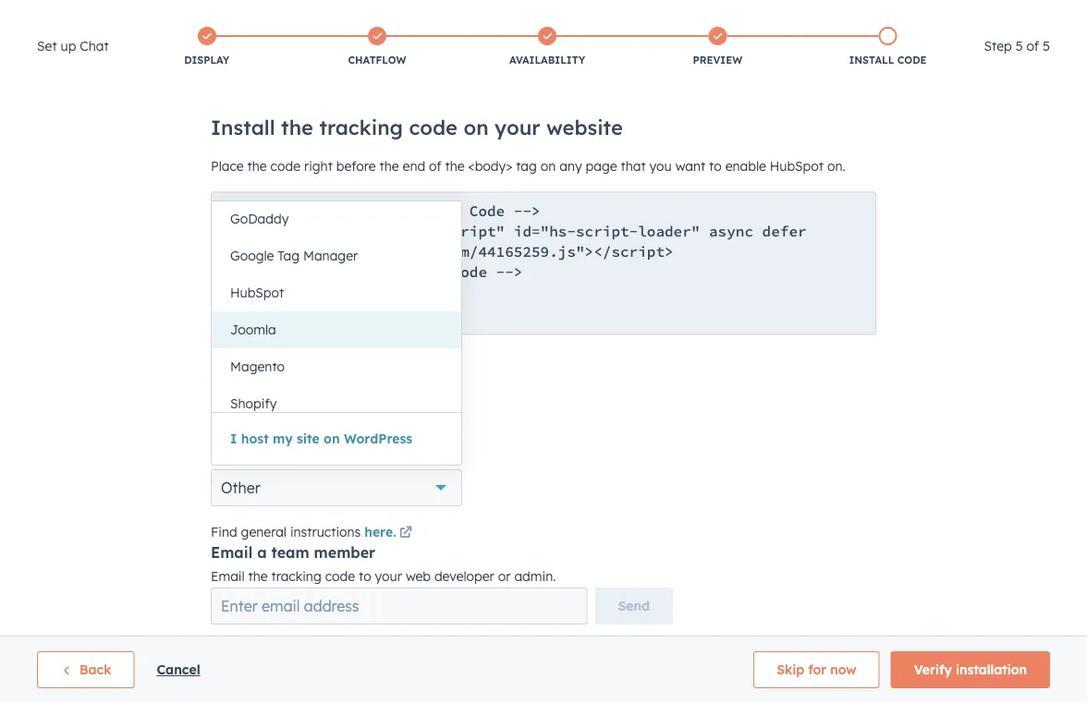 Task type: describe. For each thing, give the bounding box(es) containing it.
your
[[375, 569, 402, 585]]

install code
[[850, 54, 927, 67]]

skip
[[777, 662, 805, 678]]

1 email from the top
[[211, 544, 253, 562]]

set
[[37, 38, 57, 54]]

developer
[[435, 569, 495, 585]]

search button
[[1040, 39, 1071, 70]]

chatflow
[[348, 54, 407, 67]]

code inside email a team member email the tracking code to your web developer or admin.
[[325, 569, 355, 585]]

of
[[1027, 38, 1040, 54]]

install code list item
[[803, 23, 974, 71]]

availability completed list item
[[463, 23, 633, 71]]

1 5 from the left
[[1016, 38, 1024, 54]]

availability
[[510, 54, 586, 67]]

display
[[184, 54, 230, 67]]

list containing display
[[122, 23, 974, 71]]

code inside list item
[[898, 54, 927, 67]]

help button
[[876, 0, 907, 30]]

send
[[618, 598, 650, 615]]

upgrade image
[[707, 8, 724, 25]]

team
[[271, 544, 310, 562]]

2 5 from the left
[[1043, 38, 1051, 54]]

Enter email address text field
[[211, 588, 588, 625]]

search image
[[1049, 48, 1062, 61]]

chatflow completed list item
[[292, 23, 463, 71]]

set up chat
[[37, 38, 109, 54]]

verify installation button
[[891, 652, 1051, 689]]

2 email from the top
[[211, 569, 245, 585]]

skip for now
[[777, 662, 857, 678]]

for
[[809, 662, 827, 678]]

up
[[61, 38, 76, 54]]

preview
[[693, 54, 743, 67]]

the
[[248, 569, 268, 585]]



Task type: locate. For each thing, give the bounding box(es) containing it.
verify
[[915, 662, 953, 678]]

or
[[498, 569, 511, 585]]

5 left of
[[1016, 38, 1024, 54]]

menu item
[[831, 0, 874, 30]]

0 horizontal spatial 5
[[1016, 38, 1024, 54]]

installation
[[956, 662, 1028, 678]]

0 vertical spatial code
[[898, 54, 927, 67]]

chat
[[80, 38, 109, 54]]

email left the on the bottom of the page
[[211, 569, 245, 585]]

1 vertical spatial email
[[211, 569, 245, 585]]

a
[[257, 544, 267, 562]]

skip for now button
[[754, 652, 880, 689]]

list
[[122, 23, 974, 71]]

email
[[211, 544, 253, 562], [211, 569, 245, 585]]

web
[[406, 569, 431, 585]]

install
[[850, 54, 895, 67]]

help image
[[883, 8, 900, 25]]

0 vertical spatial email
[[211, 544, 253, 562]]

menu
[[695, 0, 1066, 30]]

1 vertical spatial code
[[325, 569, 355, 585]]

set up chat heading
[[37, 35, 109, 57]]

admin.
[[515, 569, 556, 585]]

cancel button
[[157, 660, 200, 682]]

member
[[314, 544, 376, 562]]

display completed list item
[[122, 23, 292, 71]]

0 horizontal spatial code
[[325, 569, 355, 585]]

code
[[898, 54, 927, 67], [325, 569, 355, 585]]

preview completed list item
[[633, 23, 803, 71]]

Search HubSpot search field
[[828, 39, 1055, 70]]

back button
[[37, 652, 134, 689]]

verify installation
[[915, 662, 1028, 678]]

to
[[359, 569, 372, 585]]

1 horizontal spatial 5
[[1043, 38, 1051, 54]]

cancel
[[157, 662, 200, 678]]

send button
[[595, 588, 673, 625]]

email left a
[[211, 544, 253, 562]]

5
[[1016, 38, 1024, 54], [1043, 38, 1051, 54]]

step
[[985, 38, 1013, 54]]

code right the "install" at top
[[898, 54, 927, 67]]

now
[[831, 662, 857, 678]]

5 right of
[[1043, 38, 1051, 54]]

code down "member"
[[325, 569, 355, 585]]

back
[[80, 662, 111, 678]]

upgrade link
[[696, 0, 791, 30]]

tracking
[[272, 569, 322, 585]]

step 5 of 5
[[985, 38, 1051, 54]]

email a team member email the tracking code to your web developer or admin.
[[211, 544, 556, 585]]

1 horizontal spatial code
[[898, 54, 927, 67]]



Task type: vqa. For each thing, say whether or not it's contained in the screenshot.
User Guides element
no



